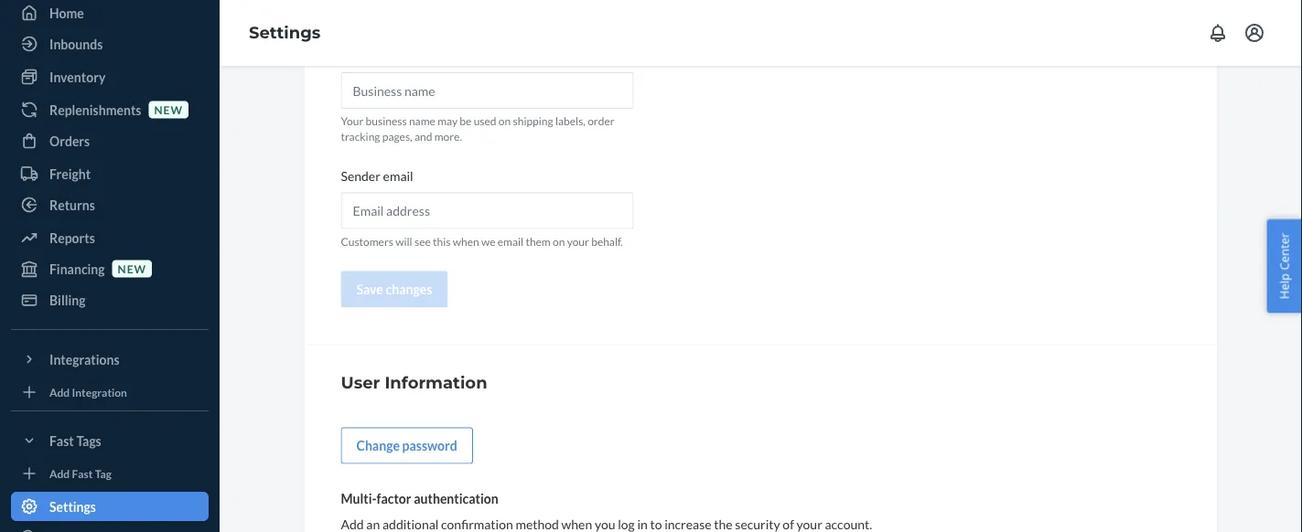 Task type: describe. For each thing, give the bounding box(es) containing it.
name
[[409, 115, 436, 128]]

see
[[415, 235, 431, 248]]

factor
[[377, 492, 411, 507]]

user
[[341, 373, 380, 394]]

your business name may be used on shipping labels, order tracking pages, and more.
[[341, 115, 615, 144]]

when
[[453, 235, 479, 248]]

1 vertical spatial fast
[[72, 467, 93, 480]]

financing
[[49, 261, 105, 277]]

0 vertical spatial email
[[383, 169, 413, 184]]

save changes button
[[341, 272, 448, 308]]

will
[[396, 235, 413, 248]]

labels,
[[556, 115, 586, 128]]

shipping
[[513, 115, 553, 128]]

information
[[385, 373, 487, 394]]

we
[[481, 235, 496, 248]]

integrations button
[[11, 345, 209, 374]]

returns
[[49, 197, 95, 213]]

help
[[1276, 274, 1293, 300]]

order
[[588, 115, 615, 128]]

add for add integration
[[49, 386, 70, 399]]

reports
[[49, 230, 95, 246]]

inventory link
[[11, 62, 209, 92]]

freight link
[[11, 159, 209, 189]]

changes
[[386, 282, 432, 298]]

integration
[[72, 386, 127, 399]]

integrations
[[49, 352, 120, 368]]

add integration link
[[11, 382, 209, 404]]

password
[[402, 439, 457, 454]]

more.
[[435, 131, 462, 144]]

authentication
[[414, 492, 499, 507]]

add fast tag
[[49, 467, 112, 480]]

inbounds link
[[11, 29, 209, 59]]

home
[[49, 5, 84, 21]]

billing link
[[11, 286, 209, 315]]

Email address text field
[[341, 193, 634, 230]]

tracking
[[341, 131, 380, 144]]

add fast tag link
[[11, 463, 209, 485]]

user information
[[341, 373, 487, 394]]

tag
[[95, 467, 112, 480]]

new for replenishments
[[154, 103, 183, 116]]

fast tags button
[[11, 427, 209, 456]]

home link
[[11, 0, 209, 27]]

inventory
[[49, 69, 106, 85]]

and
[[415, 131, 432, 144]]

on inside the your business name may be used on shipping labels, order tracking pages, and more.
[[499, 115, 511, 128]]

business
[[366, 115, 407, 128]]

customers
[[341, 235, 394, 248]]

this
[[433, 235, 451, 248]]

1 vertical spatial on
[[553, 235, 565, 248]]

help center
[[1276, 233, 1293, 300]]

pages,
[[382, 131, 412, 144]]



Task type: locate. For each thing, give the bounding box(es) containing it.
returns link
[[11, 190, 209, 220]]

may
[[438, 115, 458, 128]]

reports link
[[11, 223, 209, 253]]

fast tags
[[49, 433, 101, 449]]

fast left the tag at the bottom left of page
[[72, 467, 93, 480]]

behalf.
[[591, 235, 623, 248]]

open account menu image
[[1244, 22, 1266, 44]]

fast inside dropdown button
[[49, 433, 74, 449]]

email right we
[[498, 235, 524, 248]]

replenishments
[[49, 102, 141, 118]]

0 vertical spatial on
[[499, 115, 511, 128]]

email right sender
[[383, 169, 413, 184]]

billing
[[49, 292, 86, 308]]

add down fast tags
[[49, 467, 70, 480]]

new up orders link
[[154, 103, 183, 116]]

fast left tags
[[49, 433, 74, 449]]

sender
[[341, 169, 381, 184]]

add inside "link"
[[49, 386, 70, 399]]

0 horizontal spatial email
[[383, 169, 413, 184]]

1 horizontal spatial settings
[[249, 23, 321, 43]]

orders
[[49, 133, 90, 149]]

be
[[460, 115, 472, 128]]

change password button
[[341, 428, 473, 465]]

on left your
[[553, 235, 565, 248]]

2 add from the top
[[49, 467, 70, 480]]

0 horizontal spatial settings link
[[11, 492, 209, 522]]

new
[[154, 103, 183, 116], [118, 262, 147, 275]]

0 horizontal spatial on
[[499, 115, 511, 128]]

0 vertical spatial settings link
[[249, 23, 321, 43]]

settings
[[249, 23, 321, 43], [49, 499, 96, 515]]

change password
[[357, 439, 457, 454]]

1 vertical spatial new
[[118, 262, 147, 275]]

0 vertical spatial settings
[[249, 23, 321, 43]]

orders link
[[11, 126, 209, 156]]

0 vertical spatial add
[[49, 386, 70, 399]]

1 vertical spatial email
[[498, 235, 524, 248]]

multi-
[[341, 492, 377, 507]]

your
[[567, 235, 589, 248]]

them
[[526, 235, 551, 248]]

Business name text field
[[341, 73, 634, 109]]

add
[[49, 386, 70, 399], [49, 467, 70, 480]]

fast
[[49, 433, 74, 449], [72, 467, 93, 480]]

1 horizontal spatial settings link
[[249, 23, 321, 43]]

sender email
[[341, 169, 413, 184]]

help center button
[[1267, 219, 1303, 313]]

add left integration
[[49, 386, 70, 399]]

1 add from the top
[[49, 386, 70, 399]]

1 vertical spatial settings link
[[11, 492, 209, 522]]

freight
[[49, 166, 91, 182]]

tags
[[76, 433, 101, 449]]

0 vertical spatial new
[[154, 103, 183, 116]]

email
[[383, 169, 413, 184], [498, 235, 524, 248]]

save
[[357, 282, 383, 298]]

customers will see this when we email them on your behalf.
[[341, 235, 623, 248]]

new for financing
[[118, 262, 147, 275]]

used
[[474, 115, 497, 128]]

on
[[499, 115, 511, 128], [553, 235, 565, 248]]

1 vertical spatial add
[[49, 467, 70, 480]]

your
[[341, 115, 364, 128]]

1 horizontal spatial email
[[498, 235, 524, 248]]

inbounds
[[49, 36, 103, 52]]

add for add fast tag
[[49, 467, 70, 480]]

on right used
[[499, 115, 511, 128]]

1 vertical spatial settings
[[49, 499, 96, 515]]

0 horizontal spatial new
[[118, 262, 147, 275]]

1 horizontal spatial on
[[553, 235, 565, 248]]

save changes
[[357, 282, 432, 298]]

open notifications image
[[1207, 22, 1229, 44]]

center
[[1276, 233, 1293, 271]]

change
[[357, 439, 400, 454]]

1 horizontal spatial new
[[154, 103, 183, 116]]

new down reports link
[[118, 262, 147, 275]]

0 horizontal spatial settings
[[49, 499, 96, 515]]

add integration
[[49, 386, 127, 399]]

settings link
[[249, 23, 321, 43], [11, 492, 209, 522]]

0 vertical spatial fast
[[49, 433, 74, 449]]

multi-factor authentication
[[341, 492, 499, 507]]



Task type: vqa. For each thing, say whether or not it's contained in the screenshot.
new to the right
yes



